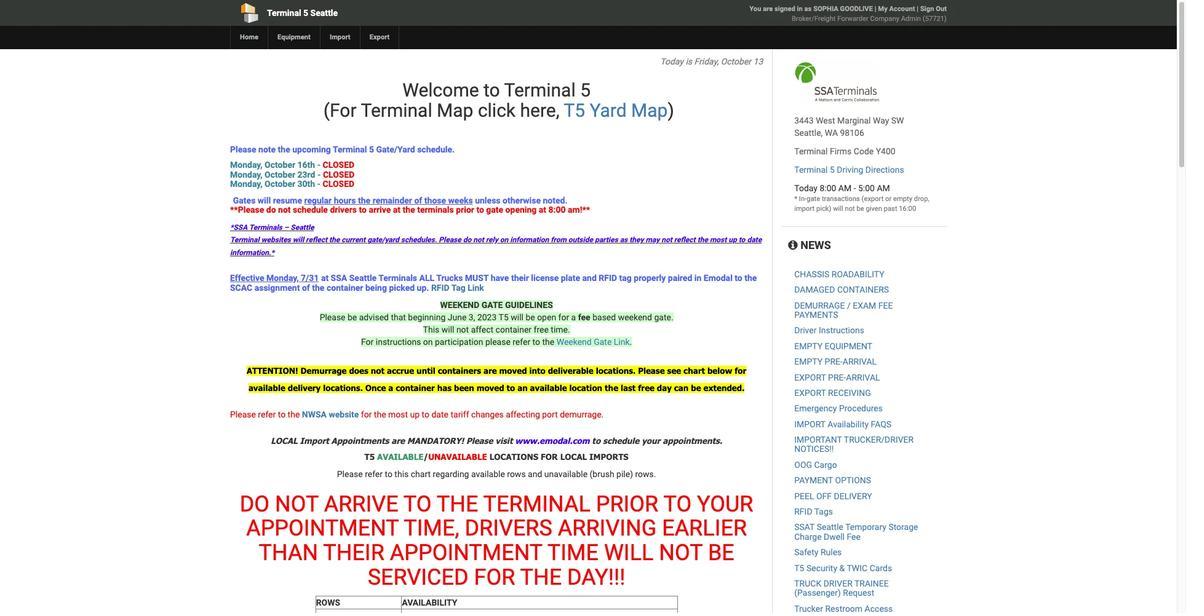 Task type: vqa. For each thing, say whether or not it's contained in the screenshot.
"Yard" on the top of the page
yes



Task type: describe. For each thing, give the bounding box(es) containing it.
home
[[240, 33, 258, 41]]

terminal inside *ssa terminals – seattle terminal websites will reflect the current gate/yard schedules. please do not rely on information from outside parties as they may not reflect the most up to date information.*
[[230, 236, 259, 245]]

attention!
[[247, 366, 298, 376]]

assignment
[[255, 283, 300, 293]]

information.*
[[230, 248, 274, 257]]

1 reflect from the left
[[306, 236, 327, 245]]

please up arrive
[[337, 469, 363, 479]]

/ inside local import appointments are mandatory! please visit www.emodal.com to schedule your appointments. t5 available / unavailable locations for local imports
[[424, 452, 428, 462]]

please inside local import appointments are mandatory! please visit www.emodal.com to schedule your appointments. t5 available / unavailable locations for local imports
[[466, 436, 493, 446]]

are inside attention! demurrage does not accrue until containers are moved into deliverable locations. please see chart below for available delivery locations. once a container has been moved to an available location the last free day can be extended.
[[484, 366, 497, 376]]

october left '23rd'
[[265, 170, 295, 180]]

safety
[[795, 548, 819, 558]]

2 map from the left
[[631, 100, 668, 121]]

0 vertical spatial moved
[[499, 366, 527, 376]]

chassis
[[795, 269, 830, 279]]

most inside *ssa terminals – seattle terminal websites will reflect the current gate/yard schedules. please do not rely on information from outside parties as they may not reflect the most up to date information.*
[[710, 236, 727, 245]]

rows
[[316, 598, 340, 608]]

appointments.
[[663, 436, 723, 446]]

rfid tag link link
[[431, 283, 486, 293]]

0 horizontal spatial chart
[[411, 469, 431, 479]]

home link
[[230, 26, 268, 49]]

for inside attention! demurrage does not accrue until containers are moved into deliverable locations. please see chart below for available delivery locations. once a container has been moved to an available location the last free day can be extended.
[[735, 366, 747, 376]]

empty pre-arrival link
[[795, 357, 877, 367]]

demurrage
[[795, 301, 845, 311]]

1 vertical spatial locations.
[[323, 383, 363, 393]]

affect
[[471, 325, 494, 335]]

from
[[551, 236, 567, 245]]

1 vertical spatial the
[[520, 565, 562, 590]]

location
[[570, 383, 603, 393]]

fee
[[847, 532, 861, 542]]

schedule inside local import appointments are mandatory! please visit www.emodal.com to schedule your appointments. t5 available / unavailable locations for local imports
[[603, 436, 640, 446]]

0 vertical spatial arrival
[[843, 357, 877, 367]]

cards
[[870, 563, 892, 573]]

at inside at ssa seattle terminals all trucks must have their license plate and rfid tag properly paired in emodal to the scac assignment of the container being picked up.
[[321, 273, 329, 283]]

export
[[370, 33, 390, 41]]

0 horizontal spatial not
[[275, 492, 319, 517]]

drivers
[[465, 516, 553, 542]]

arrive
[[369, 205, 391, 215]]

sign out link
[[921, 5, 947, 13]]

refer for please refer to this chart regarding available rows and unavailable (brush pile) rows.
[[365, 469, 383, 479]]

guidelines
[[505, 300, 553, 310]]

transactions
[[822, 195, 860, 203]]

to left 'this'
[[385, 469, 393, 479]]

today for today                                                                                                                                                                                                                                                                                                                                                                                                                                                                                                                                                                                                                                                                                                           8:00 am - 5:00 am * in-gate transactions (export or empty drop, import pick) will not be given past 16:00
[[795, 183, 818, 193]]

not left rely
[[473, 236, 484, 245]]

seattle inside at ssa seattle terminals all trucks must have their license plate and rfid tag properly paired in emodal to the scac assignment of the container being picked up.
[[349, 273, 377, 283]]

the left nwsa
[[288, 410, 300, 420]]

gate inside today                                                                                                                                                                                                                                                                                                                                                                                                                                                                                                                                                                                                                                                                                                           8:00 am - 5:00 am * in-gate transactions (export or empty drop, import pick) will not be given past 16:00
[[807, 195, 820, 203]]

5 inside welcome to terminal 5 (for terminal map click here, t5 yard map )
[[580, 79, 591, 101]]

not right may
[[662, 236, 672, 245]]

they
[[630, 236, 644, 245]]

to left nwsa
[[278, 410, 286, 420]]

3443 west marginal way sw seattle, wa 98106
[[795, 116, 904, 138]]

am!**
[[568, 205, 590, 215]]

- right 16th
[[317, 160, 321, 170]]

welcome
[[403, 79, 479, 101]]

an
[[518, 383, 528, 393]]

23rd
[[298, 170, 315, 180]]

website
[[329, 410, 359, 420]]

into
[[529, 366, 546, 376]]

the right 'emodal'
[[745, 273, 757, 283]]

terminal 5 seattle image
[[795, 62, 880, 102]]

2 horizontal spatial available
[[530, 383, 567, 393]]

2 horizontal spatial at
[[539, 205, 547, 215]]

gates
[[233, 195, 256, 205]]

october left "13"
[[721, 57, 751, 66]]

advised
[[359, 313, 389, 322]]

plate
[[561, 273, 580, 283]]

to inside *ssa terminals – seattle terminal websites will reflect the current gate/yard schedules. please do not rely on information from outside parties as they may not reflect the most up to date information.*
[[739, 236, 745, 245]]

.
[[630, 337, 632, 347]]

8:00 inside gates will resume regular hours the remainder of those weeks unless otherwise noted. **please do not schedule drivers to arrive at the terminals prior to gate opening at 8:00 am!**
[[549, 205, 566, 215]]

**please
[[230, 205, 264, 215]]

is
[[686, 57, 692, 66]]

7/31
[[301, 273, 319, 283]]

in inside you are signed in as sophia goodlive | my account | sign out broker/freight forwarder company admin (57721)
[[797, 5, 803, 13]]

0 vertical spatial pre-
[[825, 357, 843, 367]]

container inside at ssa seattle terminals all trucks must have their license plate and rfid tag properly paired in emodal to the scac assignment of the container being picked up.
[[327, 283, 363, 293]]

are inside local import appointments are mandatory! please visit www.emodal.com to schedule your appointments. t5 available / unavailable locations for local imports
[[392, 436, 405, 446]]

arriving
[[558, 516, 657, 542]]

rfid tags link
[[795, 507, 833, 517]]

3 closed from the top
[[323, 179, 355, 189]]

the inside attention! demurrage does not accrue until containers are moved into deliverable locations. please see chart below for available delivery locations. once a container has been moved to an available location the last free day can be extended.
[[605, 383, 619, 393]]

trucker/driver
[[844, 435, 914, 445]]

t5 inside local import appointments are mandatory! please visit www.emodal.com to schedule your appointments. t5 available / unavailable locations for local imports
[[365, 452, 375, 462]]

to inside local import appointments are mandatory! please visit www.emodal.com to schedule your appointments. t5 available / unavailable locations for local imports
[[592, 436, 601, 446]]

please inside please note the upcoming terminal 5 gate/yard schedule. monday, october 16th - closed monday, october 23rd - closed monday, october 30th - closed
[[230, 145, 256, 154]]

driver instructions link
[[795, 326, 865, 336]]

0 horizontal spatial and
[[528, 469, 542, 479]]

please inside *ssa terminals – seattle terminal websites will reflect the current gate/yard schedules. please do not rely on information from outside parties as they may not reflect the most up to date information.*
[[439, 236, 461, 245]]

container inside attention! demurrage does not accrue until containers are moved into deliverable locations. please see chart below for available delivery locations. once a container has been moved to an available location the last free day can be extended.
[[396, 383, 435, 393]]

on inside weekend gate guidelines please be advised that beginning june 3, 2023 t5 will be open for a fee based weekend gate. this will not affect container free time. for instructions on participation please refer to the weekend gate link .
[[423, 337, 433, 347]]

)
[[668, 100, 674, 121]]

t5 inside chassis roadability damaged containers demurrage / exam fee payments driver instructions empty equipment empty pre-arrival export pre-arrival export receiving emergency procedures import availability faqs important trucker/driver notices!! oog cargo payment options peel off delivery rfid tags ssat seattle temporary storage charge dwell fee safety rules t5 security & twic cards truck driver trainee (passenger) request
[[795, 563, 805, 573]]

0 horizontal spatial available
[[249, 383, 286, 393]]

picked
[[389, 283, 415, 293]]

www.emodal.com
[[515, 436, 590, 446]]

t5 inside weekend gate guidelines please be advised that beginning june 3, 2023 t5 will be open for a fee based weekend gate. this will not affect container free time. for instructions on participation please refer to the weekend gate link .
[[499, 313, 509, 322]]

to right prior
[[477, 205, 484, 215]]

see
[[667, 366, 681, 376]]

drop,
[[914, 195, 930, 203]]

those
[[425, 195, 446, 205]]

the left current at the top of page
[[329, 236, 340, 245]]

ssa
[[331, 273, 347, 283]]

payment options link
[[795, 476, 871, 486]]

import availability faqs link
[[795, 420, 892, 429]]

1 | from the left
[[875, 5, 877, 13]]

- right '23rd'
[[318, 170, 321, 180]]

twic
[[847, 563, 868, 573]]

affecting
[[506, 410, 540, 420]]

today is friday, october 13
[[660, 57, 763, 66]]

will inside gates will resume regular hours the remainder of those weeks unless otherwise noted. **please do not schedule drivers to arrive at the terminals prior to gate opening at 8:00 am!**
[[258, 195, 271, 205]]

below
[[708, 366, 733, 376]]

temporary
[[846, 523, 887, 533]]

in inside at ssa seattle terminals all trucks must have their license plate and rfid tag properly paired in emodal to the scac assignment of the container being picked up.
[[695, 273, 702, 283]]

please
[[485, 337, 511, 347]]

trucks
[[436, 273, 463, 283]]

2 closed from the top
[[323, 170, 355, 180]]

1 horizontal spatial at
[[393, 205, 401, 215]]

/ inside chassis roadability damaged containers demurrage / exam fee payments driver instructions empty equipment empty pre-arrival export pre-arrival export receiving emergency procedures import availability faqs important trucker/driver notices!! oog cargo payment options peel off delivery rfid tags ssat seattle temporary storage charge dwell fee safety rules t5 security & twic cards truck driver trainee (passenger) request
[[847, 301, 851, 311]]

will
[[604, 540, 654, 566]]

seattle inside *ssa terminals – seattle terminal websites will reflect the current gate/yard schedules. please do not rely on information from outside parties as they may not reflect the most up to date information.*
[[291, 224, 314, 232]]

terminals inside *ssa terminals – seattle terminal websites will reflect the current gate/yard schedules. please do not rely on information from outside parties as they may not reflect the most up to date information.*
[[249, 224, 282, 232]]

the left the terminals
[[403, 205, 415, 215]]

their
[[511, 273, 529, 283]]

1 closed from the top
[[323, 160, 355, 170]]

broker/freight
[[792, 15, 836, 23]]

refer for please refer to the nwsa website for the most up to date tariff changes affecting port demurrage.
[[258, 410, 276, 420]]

for inside weekend gate guidelines please be advised that beginning june 3, 2023 t5 will be open for a fee based weekend gate. this will not affect container free time. for instructions on participation please refer to the weekend gate link .
[[559, 313, 569, 322]]

emergency procedures link
[[795, 404, 883, 414]]

will down june
[[442, 325, 454, 335]]

extended.
[[704, 383, 745, 393]]

a inside weekend gate guidelines please be advised that beginning june 3, 2023 t5 will be open for a fee based weekend gate. this will not affect container free time. for instructions on participation please refer to the weekend gate link .
[[571, 313, 576, 322]]

free inside attention! demurrage does not accrue until containers are moved into deliverable locations. please see chart below for available delivery locations. once a container has been moved to an available location the last free day can be extended.
[[638, 383, 655, 393]]

please inside attention! demurrage does not accrue until containers are moved into deliverable locations. please see chart below for available delivery locations. once a container has been moved to an available location the last free day can be extended.
[[638, 366, 665, 376]]

chart inside attention! demurrage does not accrue until containers are moved into deliverable locations. please see chart below for available delivery locations. once a container has been moved to an available location the last free day can be extended.
[[684, 366, 705, 376]]

seattle inside chassis roadability damaged containers demurrage / exam fee payments driver instructions empty equipment empty pre-arrival export pre-arrival export receiving emergency procedures import availability faqs important trucker/driver notices!! oog cargo payment options peel off delivery rfid tags ssat seattle temporary storage charge dwell fee safety rules t5 security & twic cards truck driver trainee (passenger) request
[[817, 523, 844, 533]]

terminal firms code y400
[[795, 146, 896, 156]]

company
[[871, 15, 900, 23]]

- right 30th
[[317, 179, 321, 189]]

to inside at ssa seattle terminals all trucks must have their license plate and rfid tag properly paired in emodal to the scac assignment of the container being picked up.
[[735, 273, 743, 283]]

my account link
[[878, 5, 915, 13]]

be down guidelines
[[526, 313, 535, 322]]

and inside at ssa seattle terminals all trucks must have their license plate and rfid tag properly paired in emodal to the scac assignment of the container being picked up.
[[583, 273, 597, 283]]

as inside you are signed in as sophia goodlive | my account | sign out broker/freight forwarder company admin (57721)
[[805, 5, 812, 13]]

chassis roadability damaged containers demurrage / exam fee payments driver instructions empty equipment empty pre-arrival export pre-arrival export receiving emergency procedures import availability faqs important trucker/driver notices!! oog cargo payment options peel off delivery rfid tags ssat seattle temporary storage charge dwell fee safety rules t5 security & twic cards truck driver trainee (passenger) request
[[795, 269, 918, 598]]

rely
[[486, 236, 498, 245]]

please refer to the nwsa website for the most up to date tariff changes affecting port demurrage.
[[230, 410, 604, 420]]

rfid inside chassis roadability damaged containers demurrage / exam fee payments driver instructions empty equipment empty pre-arrival export pre-arrival export receiving emergency procedures import availability faqs important trucker/driver notices!! oog cargo payment options peel off delivery rfid tags ssat seattle temporary storage charge dwell fee safety rules t5 security & twic cards truck driver trainee (passenger) request
[[795, 507, 813, 517]]

1 vertical spatial arrival
[[846, 373, 880, 382]]

will down guidelines
[[511, 313, 524, 322]]

june
[[448, 313, 467, 322]]

chassis roadability link
[[795, 269, 885, 279]]

or
[[886, 195, 892, 203]]

- inside today                                                                                                                                                                                                                                                                                                                                                                                                                                                                                                                                                                                                                                                                                                           8:00 am - 5:00 am * in-gate transactions (export or empty drop, import pick) will not be given past 16:00
[[854, 183, 856, 193]]

import inside import link
[[330, 33, 351, 41]]

date inside *ssa terminals – seattle terminal websites will reflect the current gate/yard schedules. please do not rely on information from outside parties as they may not reflect the most up to date information.*
[[747, 236, 762, 245]]

as inside *ssa terminals – seattle terminal websites will reflect the current gate/yard schedules. please do not rely on information from outside parties as they may not reflect the most up to date information.*
[[620, 236, 628, 245]]

to left arrive
[[359, 205, 367, 215]]

tariff
[[451, 410, 469, 420]]

time
[[548, 540, 599, 566]]

exam
[[853, 301, 876, 311]]

empty equipment link
[[795, 341, 873, 351]]

*ssa
[[230, 224, 248, 232]]

8:00 inside today                                                                                                                                                                                                                                                                                                                                                                                                                                                                                                                                                                                                                                                                                                           8:00 am - 5:00 am * in-gate transactions (export or empty drop, import pick) will not be given past 16:00
[[820, 183, 837, 193]]

marginal
[[838, 116, 871, 126]]

1 am from the left
[[839, 183, 852, 193]]

october down note
[[265, 160, 295, 170]]

2 | from the left
[[917, 5, 919, 13]]

0 vertical spatial link
[[468, 283, 484, 293]]

accrue
[[387, 366, 414, 376]]

(57721)
[[923, 15, 947, 23]]

once
[[365, 383, 386, 393]]

today                                                                                                                                                                                                                                                                                                                                                                                                                                                                                                                                                                                                                                                                                                           8:00 am - 5:00 am * in-gate transactions (export or empty drop, import pick) will not be given past 16:00
[[795, 183, 930, 213]]

2 empty from the top
[[795, 357, 823, 367]]

the left "ssa" on the top left
[[312, 283, 325, 293]]

terminal inside please note the upcoming terminal 5 gate/yard schedule. monday, october 16th - closed monday, october 23rd - closed monday, october 30th - closed
[[333, 145, 367, 154]]

do not arrive to the terminal prior to your appointment time, drivers arriving earlier than their appointment time will not be serviced for the day!!!
[[240, 492, 754, 590]]

link inside weekend gate guidelines please be advised that beginning june 3, 2023 t5 will be open for a fee based weekend gate. this will not affect container free time. for instructions on participation please refer to the weekend gate link .
[[614, 337, 630, 347]]

rows.
[[635, 469, 656, 479]]

5:00
[[858, 183, 875, 193]]

appointments
[[331, 436, 389, 446]]

0 horizontal spatial for
[[361, 410, 372, 420]]

seattle up import link
[[311, 8, 338, 18]]

0 horizontal spatial the
[[437, 492, 478, 517]]

serviced
[[368, 565, 469, 590]]

not inside weekend gate guidelines please be advised that beginning june 3, 2023 t5 will be open for a fee based weekend gate. this will not affect container free time. for instructions on participation please refer to the weekend gate link .
[[457, 325, 469, 335]]

be left advised
[[348, 313, 357, 322]]



Task type: locate. For each thing, give the bounding box(es) containing it.
to left your
[[664, 492, 692, 517]]

a right once
[[389, 383, 393, 393]]

1 vertical spatial as
[[620, 236, 628, 245]]

1 horizontal spatial terminals
[[379, 273, 417, 283]]

0 horizontal spatial local
[[271, 436, 298, 446]]

*ssa terminals – seattle terminal websites will reflect the current gate/yard schedules. please do not rely on information from outside parties as they may not reflect the most up to date information.*
[[230, 224, 762, 257]]

will inside today                                                                                                                                                                                                                                                                                                                                                                                                                                                                                                                                                                                                                                                                                                           8:00 am - 5:00 am * in-gate transactions (export or empty drop, import pick) will not be given past 16:00
[[833, 205, 844, 213]]

0 vertical spatial do
[[266, 205, 276, 215]]

1 empty from the top
[[795, 341, 823, 351]]

and right the 'plate'
[[583, 273, 597, 283]]

changes
[[471, 410, 504, 420]]

container left 'being'
[[327, 283, 363, 293]]

gate
[[594, 337, 612, 347]]

day!!!
[[567, 565, 626, 590]]

to inside welcome to terminal 5 (for terminal map click here, t5 yard map )
[[484, 79, 500, 101]]

import
[[330, 33, 351, 41], [300, 436, 329, 446]]

the right note
[[278, 145, 290, 154]]

terminal 5 driving directions
[[795, 165, 904, 175]]

imports
[[590, 452, 629, 462]]

0 horizontal spatial container
[[327, 283, 363, 293]]

date left tariff
[[432, 410, 449, 420]]

5 left "gate/yard"
[[369, 145, 374, 154]]

at right the opening
[[539, 205, 547, 215]]

refer inside weekend gate guidelines please be advised that beginning june 3, 2023 t5 will be open for a fee based weekend gate. this will not affect container free time. for instructions on participation please refer to the weekend gate link .
[[513, 337, 531, 347]]

are up available
[[392, 436, 405, 446]]

0 horizontal spatial to
[[404, 492, 432, 517]]

5 up equipment on the top left
[[303, 8, 308, 18]]

the
[[278, 145, 290, 154], [358, 195, 371, 205], [403, 205, 415, 215], [329, 236, 340, 245], [698, 236, 708, 245], [745, 273, 757, 283], [312, 283, 325, 293], [542, 337, 555, 347], [605, 383, 619, 393], [288, 410, 300, 420], [374, 410, 386, 420]]

| left sign
[[917, 5, 919, 13]]

1 vertical spatial date
[[432, 410, 449, 420]]

1 vertical spatial local
[[560, 452, 587, 462]]

weekend gate guidelines please be advised that beginning june 3, 2023 t5 will be open for a fee based weekend gate. this will not affect container free time. for instructions on participation please refer to the weekend gate link .
[[320, 300, 674, 347]]

1 vertical spatial for
[[735, 366, 747, 376]]

1 horizontal spatial for
[[559, 313, 569, 322]]

- left 5:00
[[854, 183, 856, 193]]

1 vertical spatial empty
[[795, 357, 823, 367]]

today
[[660, 57, 684, 66], [795, 183, 818, 193]]

of inside gates will resume regular hours the remainder of those weeks unless otherwise noted. **please do not schedule drivers to arrive at the terminals prior to gate opening at 8:00 am!**
[[414, 195, 422, 205]]

2 export from the top
[[795, 388, 826, 398]]

export link
[[360, 26, 399, 49]]

2 horizontal spatial are
[[763, 5, 773, 13]]

today up in-
[[795, 183, 818, 193]]

opening
[[506, 205, 537, 215]]

0 horizontal spatial at
[[321, 273, 329, 283]]

2 horizontal spatial refer
[[513, 337, 531, 347]]

t5 down safety
[[795, 563, 805, 573]]

for right website
[[361, 410, 372, 420]]

container inside weekend gate guidelines please be advised that beginning june 3, 2023 t5 will be open for a fee based weekend gate. this will not affect container free time. for instructions on participation please refer to the weekend gate link .
[[496, 325, 532, 335]]

dwell
[[824, 532, 845, 542]]

schedules.
[[401, 236, 437, 245]]

1 horizontal spatial map
[[631, 100, 668, 121]]

demurrage
[[301, 366, 347, 376]]

container down until
[[396, 383, 435, 393]]

0 vertical spatial for
[[541, 452, 558, 462]]

instructions
[[376, 337, 421, 347]]

on right rely
[[500, 236, 508, 245]]

chart right "see"
[[684, 366, 705, 376]]

0 vertical spatial today
[[660, 57, 684, 66]]

1 vertical spatial pre-
[[828, 373, 846, 382]]

gate inside gates will resume regular hours the remainder of those weeks unless otherwise noted. **please do not schedule drivers to arrive at the terminals prior to gate opening at 8:00 am!**
[[486, 205, 503, 215]]

2 reflect from the left
[[674, 236, 696, 245]]

1 horizontal spatial link
[[614, 337, 630, 347]]

not right do
[[275, 492, 319, 517]]

0 horizontal spatial gate
[[486, 205, 503, 215]]

pile)
[[617, 469, 633, 479]]

t5 right 2023
[[499, 313, 509, 322]]

sign
[[921, 5, 934, 13]]

0 vertical spatial for
[[559, 313, 569, 322]]

today inside today                                                                                                                                                                                                                                                                                                                                                                                                                                                                                                                                                                                                                                                                                                           8:00 am - 5:00 am * in-gate transactions (export or empty drop, import pick) will not be given past 16:00
[[795, 183, 818, 193]]

not inside attention! demurrage does not accrue until containers are moved into deliverable locations. please see chart below for available delivery locations. once a container has been moved to an available location the last free day can be extended.
[[371, 366, 385, 376]]

have
[[491, 273, 509, 283]]

of inside at ssa seattle terminals all trucks must have their license plate and rfid tag properly paired in emodal to the scac assignment of the container being picked up.
[[302, 283, 310, 293]]

a inside attention! demurrage does not accrue until containers are moved into deliverable locations. please see chart below for available delivery locations. once a container has been moved to an available location the last free day can be extended.
[[389, 383, 393, 393]]

0 vertical spatial not
[[275, 492, 319, 517]]

/ left exam
[[847, 301, 851, 311]]

2 vertical spatial refer
[[365, 469, 383, 479]]

0 horizontal spatial rfid
[[431, 283, 450, 293]]

upcoming
[[292, 145, 331, 154]]

moved up an
[[499, 366, 527, 376]]

availability
[[828, 420, 869, 429]]

1 horizontal spatial chart
[[684, 366, 705, 376]]

do
[[240, 492, 270, 517]]

you
[[750, 5, 761, 13]]

1 export from the top
[[795, 373, 826, 382]]

of right assignment
[[302, 283, 310, 293]]

am up or
[[877, 183, 890, 193]]

1 vertical spatial in
[[695, 273, 702, 283]]

0 vertical spatial gate
[[807, 195, 820, 203]]

the left the day!!!
[[520, 565, 562, 590]]

0 vertical spatial date
[[747, 236, 762, 245]]

earlier
[[662, 516, 747, 542]]

terminals inside at ssa seattle terminals all trucks must have their license plate and rfid tag properly paired in emodal to the scac assignment of the container being picked up.
[[379, 273, 417, 283]]

8:00
[[820, 183, 837, 193], [549, 205, 566, 215]]

participation
[[435, 337, 483, 347]]

ssat
[[795, 523, 815, 533]]

please down attention!
[[230, 410, 256, 420]]

weekend
[[618, 313, 652, 322]]

date
[[747, 236, 762, 245], [432, 410, 449, 420]]

schedule inside gates will resume regular hours the remainder of those weeks unless otherwise noted. **please do not schedule drivers to arrive at the terminals prior to gate opening at 8:00 am!**
[[293, 205, 328, 215]]

available down attention!
[[249, 383, 286, 393]]

otherwise
[[503, 195, 541, 205]]

goodlive
[[840, 5, 873, 13]]

terminals up websites
[[249, 224, 282, 232]]

0 vertical spatial chart
[[684, 366, 705, 376]]

2 horizontal spatial container
[[496, 325, 532, 335]]

of left the those
[[414, 195, 422, 205]]

not down the transactions
[[845, 205, 855, 213]]

import inside local import appointments are mandatory! please visit www.emodal.com to schedule your appointments. t5 available / unavailable locations for local imports
[[300, 436, 329, 446]]

1 vertical spatial today
[[795, 183, 818, 193]]

98106
[[840, 128, 864, 138]]

1 vertical spatial most
[[388, 410, 408, 420]]

as
[[805, 5, 812, 13], [620, 236, 628, 245]]

will right websites
[[293, 236, 304, 245]]

export pre-arrival link
[[795, 373, 880, 382]]

1 to from the left
[[404, 492, 432, 517]]

import
[[795, 420, 826, 429]]

0 horizontal spatial most
[[388, 410, 408, 420]]

1 horizontal spatial for
[[541, 452, 558, 462]]

at ssa seattle terminals all trucks must have their license plate and rfid tag properly paired in emodal to the scac assignment of the container being picked up.
[[230, 273, 757, 293]]

5 inside please note the upcoming terminal 5 gate/yard schedule. monday, october 16th - closed monday, october 23rd - closed monday, october 30th - closed
[[369, 145, 374, 154]]

seattle down tags
[[817, 523, 844, 533]]

1 horizontal spatial /
[[847, 301, 851, 311]]

beginning
[[408, 313, 446, 322]]

be inside today                                                                                                                                                                                                                                                                                                                                                                                                                                                                                                                                                                                                                                                                                                           8:00 am - 5:00 am * in-gate transactions (export or empty drop, import pick) will not be given past 16:00
[[857, 205, 864, 213]]

0 vertical spatial most
[[710, 236, 727, 245]]

nwsa website link
[[302, 410, 359, 420]]

refer down attention!
[[258, 410, 276, 420]]

1 horizontal spatial gate
[[807, 195, 820, 203]]

payments
[[795, 310, 839, 320]]

rfid inside at ssa seattle terminals all trucks must have their license plate and rfid tag properly paired in emodal to the scac assignment of the container being picked up.
[[599, 273, 617, 283]]

1 vertical spatial a
[[389, 383, 393, 393]]

1 horizontal spatial |
[[917, 5, 919, 13]]

be right "can"
[[691, 383, 701, 393]]

refer left 'this'
[[365, 469, 383, 479]]

most up available
[[388, 410, 408, 420]]

terminal
[[483, 492, 591, 517]]

of
[[414, 195, 422, 205], [302, 283, 310, 293]]

1 horizontal spatial locations.
[[596, 366, 636, 376]]

please left visit
[[466, 436, 493, 446]]

2 vertical spatial are
[[392, 436, 405, 446]]

to inside weekend gate guidelines please be advised that beginning june 3, 2023 t5 will be open for a fee based weekend gate. this will not affect container free time. for instructions on participation please refer to the weekend gate link .
[[533, 337, 540, 347]]

the down once
[[374, 410, 386, 420]]

0 horizontal spatial do
[[266, 205, 276, 215]]

are down please
[[484, 366, 497, 376]]

2023
[[477, 313, 497, 322]]

1 vertical spatial not
[[659, 540, 703, 566]]

13
[[754, 57, 763, 66]]

do inside gates will resume regular hours the remainder of those weeks unless otherwise noted. **please do not schedule drivers to arrive at the terminals prior to gate opening at 8:00 am!**
[[266, 205, 276, 215]]

safety rules link
[[795, 548, 842, 558]]

terminal 5 seattle
[[267, 8, 338, 18]]

1 horizontal spatial not
[[659, 540, 703, 566]]

important
[[795, 435, 842, 445]]

empty down the driver at bottom
[[795, 341, 823, 351]]

refer
[[513, 337, 531, 347], [258, 410, 276, 420], [365, 469, 383, 479]]

for inside do not arrive to the terminal prior to your appointment time, drivers arriving earlier than their appointment time will not be serviced for the day!!!
[[474, 565, 515, 590]]

0 vertical spatial the
[[437, 492, 478, 517]]

1 vertical spatial terminals
[[379, 273, 417, 283]]

your
[[697, 492, 754, 517]]

free inside weekend gate guidelines please be advised that beginning june 3, 2023 t5 will be open for a fee based weekend gate. this will not affect container free time. for instructions on participation please refer to the weekend gate link .
[[534, 325, 549, 335]]

import down nwsa
[[300, 436, 329, 446]]

0 vertical spatial schedule
[[293, 205, 328, 215]]

do left rely
[[463, 236, 472, 245]]

(brush
[[590, 469, 615, 479]]

at
[[393, 205, 401, 215], [539, 205, 547, 215], [321, 273, 329, 283]]

the inside weekend gate guidelines please be advised that beginning june 3, 2023 t5 will be open for a fee based weekend gate. this will not affect container free time. for instructions on participation please refer to the weekend gate link .
[[542, 337, 555, 347]]

to up mandatory!
[[422, 410, 430, 420]]

1 horizontal spatial reflect
[[674, 236, 696, 245]]

1 horizontal spatial of
[[414, 195, 422, 205]]

free left day
[[638, 383, 655, 393]]

gates will resume regular hours the remainder of those weeks unless otherwise noted. **please do not schedule drivers to arrive at the terminals prior to gate opening at 8:00 am!**
[[230, 195, 590, 215]]

import link
[[320, 26, 360, 49]]

be inside attention! demurrage does not accrue until containers are moved into deliverable locations. please see chart below for available delivery locations. once a container has been moved to an available location the last free day can be extended.
[[691, 383, 701, 393]]

the left last
[[605, 383, 619, 393]]

8:00 left am!**
[[549, 205, 566, 215]]

1 horizontal spatial a
[[571, 313, 576, 322]]

export up export receiving link
[[795, 373, 826, 382]]

to left info circle icon
[[739, 236, 745, 245]]

| left my
[[875, 5, 877, 13]]

1 vertical spatial do
[[463, 236, 472, 245]]

on inside *ssa terminals – seattle terminal websites will reflect the current gate/yard schedules. please do not rely on information from outside parties as they may not reflect the most up to date information.*
[[500, 236, 508, 245]]

0 vertical spatial free
[[534, 325, 549, 335]]

0 horizontal spatial as
[[620, 236, 628, 245]]

0 horizontal spatial reflect
[[306, 236, 327, 245]]

available down local import appointments are mandatory! please visit www.emodal.com to schedule your appointments. t5 available / unavailable locations for local imports
[[471, 469, 505, 479]]

2 horizontal spatial rfid
[[795, 507, 813, 517]]

faqs
[[871, 420, 892, 429]]

forwarder
[[838, 15, 869, 23]]

october up resume
[[265, 179, 295, 189]]

will
[[258, 195, 271, 205], [833, 205, 844, 213], [293, 236, 304, 245], [511, 313, 524, 322], [442, 325, 454, 335]]

today left is
[[660, 57, 684, 66]]

link
[[468, 283, 484, 293], [614, 337, 630, 347]]

1 horizontal spatial refer
[[365, 469, 383, 479]]

1 vertical spatial up
[[410, 410, 420, 420]]

for inside local import appointments are mandatory! please visit www.emodal.com to schedule your appointments. t5 available / unavailable locations for local imports
[[541, 452, 558, 462]]

t5 inside welcome to terminal 5 (for terminal map click here, t5 yard map )
[[564, 100, 585, 121]]

1 horizontal spatial available
[[471, 469, 505, 479]]

0 horizontal spatial terminals
[[249, 224, 282, 232]]

1 horizontal spatial and
[[583, 273, 597, 283]]

16th
[[298, 160, 315, 170]]

0 vertical spatial import
[[330, 33, 351, 41]]

oog cargo link
[[795, 460, 837, 470]]

t5 left yard
[[564, 100, 585, 121]]

0 vertical spatial up
[[729, 236, 737, 245]]

do right the **please at the top left of the page
[[266, 205, 276, 215]]

driving
[[837, 165, 864, 175]]

the up 'emodal'
[[698, 236, 708, 245]]

note
[[259, 145, 276, 154]]

please inside weekend gate guidelines please be advised that beginning june 3, 2023 t5 will be open for a fee based weekend gate. this will not affect container free time. for instructions on participation please refer to the weekend gate link .
[[320, 313, 346, 322]]

0 vertical spatial as
[[805, 5, 812, 13]]

1 horizontal spatial 8:00
[[820, 183, 837, 193]]

1 vertical spatial and
[[528, 469, 542, 479]]

map left click
[[437, 100, 474, 121]]

info circle image
[[788, 240, 798, 251]]

0 vertical spatial terminals
[[249, 224, 282, 232]]

effective
[[230, 273, 264, 283]]

1 vertical spatial refer
[[258, 410, 276, 420]]

are inside you are signed in as sophia goodlive | my account | sign out broker/freight forwarder company admin (57721)
[[763, 5, 773, 13]]

www.emodal.com link
[[515, 436, 590, 446]]

until
[[417, 366, 436, 376]]

not left be in the bottom of the page
[[659, 540, 703, 566]]

rfid down peel
[[795, 507, 813, 517]]

1 map from the left
[[437, 100, 474, 121]]

the down regarding
[[437, 492, 478, 517]]

-
[[317, 160, 321, 170], [318, 170, 321, 180], [317, 179, 321, 189], [854, 183, 856, 193]]

sophia
[[814, 5, 839, 13]]

firms
[[830, 146, 852, 156]]

2 to from the left
[[664, 492, 692, 517]]

local down 'delivery' at the bottom left of the page
[[271, 436, 298, 446]]

weekend
[[440, 300, 480, 310]]

2 horizontal spatial for
[[735, 366, 747, 376]]

to inside attention! demurrage does not accrue until containers are moved into deliverable locations. please see chart below for available delivery locations. once a container has been moved to an available location the last free day can be extended.
[[507, 383, 515, 393]]

0 vertical spatial empty
[[795, 341, 823, 351]]

1 horizontal spatial on
[[500, 236, 508, 245]]

today for today is friday, october 13
[[660, 57, 684, 66]]

for right below on the bottom of the page
[[735, 366, 747, 376]]

terminals
[[417, 205, 454, 215]]

not up –
[[278, 205, 291, 215]]

here,
[[520, 100, 560, 121]]

not up participation on the left
[[457, 325, 469, 335]]

2 am from the left
[[877, 183, 890, 193]]

charge
[[795, 532, 822, 542]]

1 vertical spatial chart
[[411, 469, 431, 479]]

in right signed
[[797, 5, 803, 13]]

gate up import
[[807, 195, 820, 203]]

1 horizontal spatial import
[[330, 33, 351, 41]]

for down "www.emodal.com" link
[[541, 452, 558, 462]]

1 horizontal spatial schedule
[[603, 436, 640, 446]]

at left "ssa" on the top left
[[321, 273, 329, 283]]

seattle
[[311, 8, 338, 18], [291, 224, 314, 232], [349, 273, 377, 283], [817, 523, 844, 533]]

weekend
[[557, 337, 592, 347]]

not up once
[[371, 366, 385, 376]]

are
[[763, 5, 773, 13], [484, 366, 497, 376], [392, 436, 405, 446]]

0 horizontal spatial free
[[534, 325, 549, 335]]

not inside gates will resume regular hours the remainder of those weeks unless otherwise noted. **please do not schedule drivers to arrive at the terminals prior to gate opening at 8:00 am!**
[[278, 205, 291, 215]]

up inside *ssa terminals – seattle terminal websites will reflect the current gate/yard schedules. please do not rely on information from outside parties as they may not reflect the most up to date information.*
[[729, 236, 737, 245]]

to right welcome
[[484, 79, 500, 101]]

time,
[[404, 516, 459, 542]]

will inside *ssa terminals – seattle terminal websites will reflect the current gate/yard schedules. please do not rely on information from outside parties as they may not reflect the most up to date information.*
[[293, 236, 304, 245]]

are right you
[[763, 5, 773, 13]]

1 vertical spatial container
[[496, 325, 532, 335]]

pre-
[[825, 357, 843, 367], [828, 373, 846, 382]]

seattle right –
[[291, 224, 314, 232]]

5 left driving
[[830, 165, 835, 175]]

arrive
[[324, 492, 399, 517]]

locations
[[490, 452, 539, 462]]

1 vertical spatial moved
[[477, 383, 504, 393]]

0 vertical spatial a
[[571, 313, 576, 322]]

1 horizontal spatial today
[[795, 183, 818, 193]]

export up emergency
[[795, 388, 826, 398]]

the inside please note the upcoming terminal 5 gate/yard schedule. monday, october 16th - closed monday, october 23rd - closed monday, october 30th - closed
[[278, 145, 290, 154]]

0 horizontal spatial in
[[695, 273, 702, 283]]

remainder
[[373, 195, 412, 205]]

outside
[[568, 236, 593, 245]]

1 horizontal spatial am
[[877, 183, 890, 193]]

1 horizontal spatial the
[[520, 565, 562, 590]]

0 horizontal spatial map
[[437, 100, 474, 121]]

at right arrive
[[393, 205, 401, 215]]

0 horizontal spatial link
[[468, 283, 484, 293]]

empty down empty equipment link
[[795, 357, 823, 367]]

do inside *ssa terminals – seattle terminal websites will reflect the current gate/yard schedules. please do not rely on information from outside parties as they may not reflect the most up to date information.*
[[463, 236, 472, 245]]

/ down mandatory!
[[424, 452, 428, 462]]

will right the gates
[[258, 195, 271, 205]]

0 horizontal spatial for
[[474, 565, 515, 590]]

the right hours at the left of the page
[[358, 195, 371, 205]]

0 horizontal spatial |
[[875, 5, 877, 13]]

link right tag
[[468, 283, 484, 293]]

news
[[798, 239, 831, 252]]

5 right "here,"
[[580, 79, 591, 101]]

1 vertical spatial schedule
[[603, 436, 640, 446]]

not inside today                                                                                                                                                                                                                                                                                                                                                                                                                                                                                                                                                                                                                                                                                                           8:00 am - 5:00 am * in-gate transactions (export or empty drop, import pick) will not be given past 16:00
[[845, 205, 855, 213]]

1 vertical spatial are
[[484, 366, 497, 376]]

you are signed in as sophia goodlive | my account | sign out broker/freight forwarder company admin (57721)
[[750, 5, 947, 23]]

be left given
[[857, 205, 864, 213]]

peel
[[795, 491, 814, 501]]

attention! demurrage does not accrue until containers are moved into deliverable locations. please see chart below for available delivery locations. once a container has been moved to an available location the last free day can be extended.
[[247, 366, 747, 393]]

reflect right may
[[674, 236, 696, 245]]

the down time.
[[542, 337, 555, 347]]

16:00
[[899, 205, 916, 213]]

0 horizontal spatial date
[[432, 410, 449, 420]]

as up "broker/freight"
[[805, 5, 812, 13]]

refer right please
[[513, 337, 531, 347]]

moved right the been at left bottom
[[477, 383, 504, 393]]

delivery
[[834, 491, 872, 501]]

1 horizontal spatial date
[[747, 236, 762, 245]]

date left info circle icon
[[747, 236, 762, 245]]

2 vertical spatial container
[[396, 383, 435, 393]]

0 horizontal spatial of
[[302, 283, 310, 293]]

to
[[404, 492, 432, 517], [664, 492, 692, 517]]

free down open
[[534, 325, 549, 335]]

1 horizontal spatial free
[[638, 383, 655, 393]]

in right "paired"
[[695, 273, 702, 283]]



